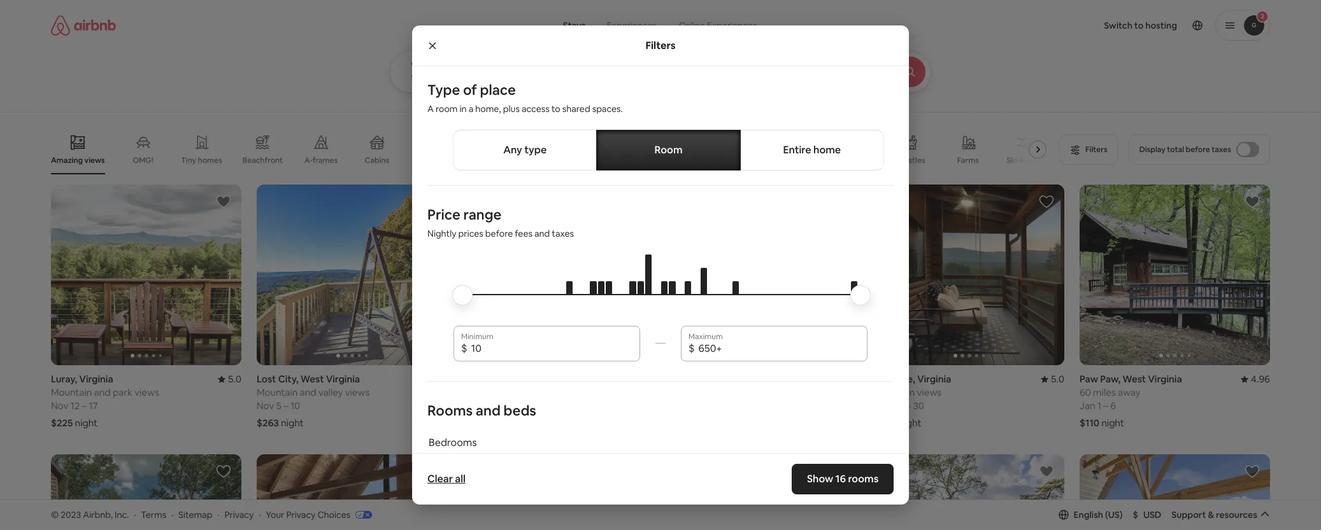 Task type: locate. For each thing, give the bounding box(es) containing it.
experiences up filters
[[607, 20, 657, 31]]

filters dialog
[[412, 25, 909, 531]]

castles
[[899, 155, 926, 166]]

choices
[[318, 509, 351, 521]]

nov left '5'
[[257, 400, 274, 412]]

– left the 7
[[488, 400, 493, 412]]

· left the privacy link
[[217, 509, 220, 521]]

$ text field
[[699, 343, 860, 355]]

0 vertical spatial taxes
[[1212, 145, 1232, 155]]

1 vertical spatial before
[[485, 228, 513, 240]]

nov
[[51, 400, 68, 412], [257, 400, 274, 412], [874, 400, 892, 412]]

1 horizontal spatial west
[[1123, 373, 1146, 386]]

2 horizontal spatial 5.0
[[1051, 373, 1065, 386]]

online
[[679, 20, 705, 31]]

2 west from the left
[[1123, 373, 1146, 386]]

taxes right total
[[1212, 145, 1232, 155]]

$209
[[463, 417, 485, 429]]

2 mountain from the left
[[257, 387, 298, 399]]

4 · from the left
[[259, 509, 261, 521]]

experiences right online
[[707, 20, 757, 31]]

0 horizontal spatial 5.0
[[228, 373, 241, 386]]

show map button
[[619, 444, 703, 474]]

1 privacy from the left
[[225, 509, 254, 521]]

mountain inside lost city, west virginia mountain and valley views nov 5 – 10 $263 night
[[257, 387, 298, 399]]

© 2023 airbnb, inc. ·
[[51, 509, 136, 521]]

homes
[[198, 155, 222, 166]]

2 – from the left
[[284, 400, 288, 412]]

5.0 out of 5 average rating image
[[218, 373, 241, 386], [424, 373, 447, 386], [1041, 373, 1065, 386]]

nov left "25" at the bottom right
[[874, 400, 892, 412]]

type
[[524, 143, 547, 157]]

2 virginia from the left
[[326, 373, 360, 386]]

add to wishlist: wardensville, west virginia image
[[1245, 465, 1260, 480]]

1 vertical spatial taxes
[[552, 228, 574, 240]]

and inside the luray, virginia mountain and park views nov 12 – 17 $225 night
[[94, 387, 111, 399]]

0 horizontal spatial show
[[631, 453, 654, 465]]

support
[[1172, 510, 1206, 521]]

where
[[411, 61, 435, 71]]

$
[[461, 342, 467, 355], [689, 342, 695, 355], [1133, 510, 1139, 521]]

1 horizontal spatial 5.0 out of 5 average rating image
[[424, 373, 447, 386]]

1 horizontal spatial privacy
[[286, 509, 316, 521]]

mountain down rileyville,
[[874, 387, 915, 399]]

1 horizontal spatial jan
[[1080, 400, 1096, 412]]

type of place a room in a home, plus access to shared spaces.
[[428, 81, 623, 115]]

4.96
[[634, 373, 653, 386], [1251, 373, 1270, 386]]

2 4.96 from the left
[[1251, 373, 1270, 386]]

mountain up '5'
[[257, 387, 298, 399]]

cabins
[[365, 155, 390, 166]]

jan left 1
[[1080, 400, 1096, 412]]

show 16 rooms
[[807, 473, 879, 486]]

1 4.96 from the left
[[634, 373, 653, 386]]

mountain
[[51, 387, 92, 399], [257, 387, 298, 399], [874, 387, 915, 399]]

5.0 left paw at the bottom right of the page
[[1051, 373, 1065, 386]]

price
[[428, 206, 461, 224]]

0 horizontal spatial mountain
[[51, 387, 92, 399]]

plus
[[503, 103, 520, 115]]

0 horizontal spatial taxes
[[552, 228, 574, 240]]

add to wishlist: harpers ferry, west virginia image
[[422, 465, 437, 480]]

night down the 7
[[487, 417, 510, 429]]

rooms
[[848, 473, 879, 486]]

group
[[51, 125, 1052, 175], [51, 185, 241, 366], [257, 185, 447, 366], [463, 185, 653, 366], [668, 185, 859, 366], [874, 185, 1065, 366], [1080, 185, 1270, 366], [51, 455, 241, 531], [257, 455, 447, 531], [463, 455, 653, 531], [668, 455, 859, 531], [874, 455, 1065, 531], [1080, 455, 1270, 531]]

views
[[84, 155, 105, 166], [135, 387, 159, 399], [345, 387, 370, 399], [917, 387, 942, 399]]

virginia right paw,
[[1148, 373, 1182, 386]]

4.93
[[840, 373, 859, 386]]

views right park
[[135, 387, 159, 399]]

0 horizontal spatial before
[[485, 228, 513, 240]]

$ up fort
[[461, 342, 467, 355]]

– right "25" at the bottom right
[[906, 400, 911, 412]]

1 horizontal spatial 5.0
[[434, 373, 447, 386]]

$225
[[51, 417, 73, 429]]

virginia inside the paw paw, west virginia 60 miles away jan 1 – 6 $110 night
[[1148, 373, 1182, 386]]

– inside the paw paw, west virginia 60 miles away jan 1 – 6 $110 night
[[1104, 400, 1109, 412]]

0 horizontal spatial nov
[[51, 400, 68, 412]]

price range nightly prices before fees and taxes
[[428, 206, 574, 240]]

views right amazing
[[84, 155, 105, 166]]

west inside lost city, west virginia mountain and valley views nov 5 – 10 $263 night
[[301, 373, 324, 386]]

1 horizontal spatial mountain
[[257, 387, 298, 399]]

1 experiences from the left
[[607, 20, 657, 31]]

fort valley, virginia
[[463, 373, 548, 386]]

2 nov from the left
[[257, 400, 274, 412]]

1 horizontal spatial before
[[1186, 145, 1210, 155]]

countryside
[[471, 155, 516, 166]]

17
[[89, 400, 98, 412]]

$263
[[257, 417, 279, 429]]

show inside button
[[631, 453, 654, 465]]

before right total
[[1186, 145, 1210, 155]]

5 night from the left
[[1102, 417, 1124, 429]]

ski-in/out
[[1007, 155, 1042, 166]]

5.0 for luray, virginia mountain and park views nov 12 – 17 $225 night
[[228, 373, 241, 386]]

25
[[894, 400, 904, 412]]

1 5.0 out of 5 average rating image from the left
[[218, 373, 241, 386]]

· left your on the bottom of the page
[[259, 509, 261, 521]]

entire home
[[783, 143, 841, 157]]

sitemap
[[178, 509, 212, 521]]

west up away
[[1123, 373, 1146, 386]]

west for away
[[1123, 373, 1146, 386]]

treehouses
[[720, 155, 762, 166]]

west up valley
[[301, 373, 324, 386]]

fort
[[463, 373, 481, 386]]

1 horizontal spatial 4.96
[[1251, 373, 1270, 386]]

support & resources
[[1172, 510, 1258, 521]]

1 horizontal spatial experiences
[[707, 20, 757, 31]]

haymarket,
[[668, 373, 721, 386]]

5.0
[[228, 373, 241, 386], [434, 373, 447, 386], [1051, 373, 1065, 386]]

virginia inside lost city, west virginia mountain and valley views nov 5 – 10 $263 night
[[326, 373, 360, 386]]

english (us) button
[[1059, 510, 1123, 521]]

3 mountain from the left
[[874, 387, 915, 399]]

add to wishlist: rileyville, virginia image
[[216, 465, 231, 480]]

west for valley
[[301, 373, 324, 386]]

5.0 left lost
[[228, 373, 241, 386]]

60
[[1080, 387, 1091, 399]]

night inside the paw paw, west virginia 60 miles away jan 1 – 6 $110 night
[[1102, 417, 1124, 429]]

privacy left your on the bottom of the page
[[225, 509, 254, 521]]

mountain up 12 at the left bottom
[[51, 387, 92, 399]]

1 horizontal spatial taxes
[[1212, 145, 1232, 155]]

show inside filters dialog
[[807, 473, 833, 486]]

3 5.0 from the left
[[1051, 373, 1065, 386]]

and inside price range nightly prices before fees and taxes
[[535, 228, 550, 240]]

2 5.0 out of 5 average rating image from the left
[[424, 373, 447, 386]]

2 night from the left
[[281, 417, 304, 429]]

most stays cost more than $163 per night. image
[[464, 255, 858, 321]]

5.0 out of 5 average rating image left lost
[[218, 373, 241, 386]]

1 horizontal spatial nov
[[257, 400, 274, 412]]

experiences
[[607, 20, 657, 31], [707, 20, 757, 31]]

5 – from the left
[[1104, 400, 1109, 412]]

virginia up "30"
[[917, 373, 952, 386]]

0 vertical spatial before
[[1186, 145, 1210, 155]]

0 horizontal spatial experiences
[[607, 20, 657, 31]]

mountain inside the luray, virginia mountain and park views nov 12 – 17 $225 night
[[51, 387, 92, 399]]

show
[[631, 453, 654, 465], [807, 473, 833, 486]]

night down 6
[[1102, 417, 1124, 429]]

$ left usd
[[1133, 510, 1139, 521]]

jan left 2
[[463, 400, 478, 412]]

2 horizontal spatial nov
[[874, 400, 892, 412]]

2 horizontal spatial mountain
[[874, 387, 915, 399]]

0 horizontal spatial privacy
[[225, 509, 254, 521]]

4.96 out of 5 average rating image
[[624, 373, 653, 386]]

mountain for rileyville,
[[874, 387, 915, 399]]

0 horizontal spatial west
[[301, 373, 324, 386]]

night down 10
[[281, 417, 304, 429]]

$ text field
[[471, 343, 633, 355]]

night down 17
[[75, 417, 98, 429]]

home
[[814, 143, 841, 157]]

·
[[134, 509, 136, 521], [171, 509, 173, 521], [217, 509, 220, 521], [259, 509, 261, 521]]

show left map
[[631, 453, 654, 465]]

1 night from the left
[[75, 417, 98, 429]]

national parks
[[592, 155, 644, 166]]

1 west from the left
[[301, 373, 324, 386]]

amazing
[[51, 155, 83, 166]]

7
[[495, 400, 500, 412]]

nov left 12 at the left bottom
[[51, 400, 68, 412]]

bedrooms
[[429, 436, 477, 450]]

tab list inside filters dialog
[[453, 130, 884, 171]]

1 virginia from the left
[[79, 373, 113, 386]]

0 horizontal spatial 5.0 out of 5 average rating image
[[218, 373, 241, 386]]

to
[[552, 103, 561, 115]]

1 – from the left
[[82, 400, 87, 412]]

privacy link
[[225, 509, 254, 521]]

views up "30"
[[917, 387, 942, 399]]

4.93 out of 5 average rating image
[[829, 373, 859, 386]]

0 horizontal spatial $
[[461, 342, 467, 355]]

4 – from the left
[[906, 400, 911, 412]]

a-
[[304, 155, 313, 166]]

1 horizontal spatial $
[[689, 342, 695, 355]]

mountain for luray,
[[51, 387, 92, 399]]

2 jan from the left
[[1080, 400, 1096, 412]]

$ up haymarket,
[[689, 342, 695, 355]]

None search field
[[390, 0, 966, 93]]

1 5.0 from the left
[[228, 373, 241, 386]]

entire
[[783, 143, 811, 157]]

add to wishlist: basye, virginia image
[[1039, 465, 1055, 480]]

0 horizontal spatial 4.96
[[634, 373, 653, 386]]

4 night from the left
[[899, 417, 922, 429]]

virginia right haymarket,
[[723, 373, 757, 386]]

– left 17
[[82, 400, 87, 412]]

1 nov from the left
[[51, 400, 68, 412]]

5.0 out of 5 average rating image up rooms
[[424, 373, 447, 386]]

jan inside 'jan 2 – 7 $209 night'
[[463, 400, 478, 412]]

display total before taxes button
[[1129, 134, 1270, 165]]

tab list
[[453, 130, 884, 171]]

4.96 out of 5 average rating image
[[1241, 373, 1270, 386]]

a
[[469, 103, 474, 115]]

· right terms link
[[171, 509, 173, 521]]

night inside lost city, west virginia mountain and valley views nov 5 – 10 $263 night
[[281, 417, 304, 429]]

– right 1
[[1104, 400, 1109, 412]]

profile element
[[788, 0, 1271, 51]]

filters
[[646, 39, 676, 52]]

any
[[503, 143, 522, 157]]

3 night from the left
[[487, 417, 510, 429]]

views right valley
[[345, 387, 370, 399]]

in/out
[[1020, 155, 1042, 166]]

taxes right fees
[[552, 228, 574, 240]]

nightly
[[428, 228, 457, 240]]

parks
[[624, 155, 644, 166]]

mountain inside rileyville, virginia mountain views nov 25 – 30 night
[[874, 387, 915, 399]]

$ for $ text box
[[461, 342, 467, 355]]

amazing views
[[51, 155, 105, 166]]

privacy right your on the bottom of the page
[[286, 509, 316, 521]]

– inside 'jan 2 – 7 $209 night'
[[488, 400, 493, 412]]

night
[[75, 417, 98, 429], [281, 417, 304, 429], [487, 417, 510, 429], [899, 417, 922, 429], [1102, 417, 1124, 429]]

usd
[[1144, 510, 1162, 521]]

show map
[[631, 453, 675, 465]]

1 vertical spatial show
[[807, 473, 833, 486]]

$110
[[1080, 417, 1100, 429]]

2 horizontal spatial 5.0 out of 5 average rating image
[[1041, 373, 1065, 386]]

night down "30"
[[899, 417, 922, 429]]

(us)
[[1105, 510, 1123, 521]]

3 5.0 out of 5 average rating image from the left
[[1041, 373, 1065, 386]]

1 jan from the left
[[463, 400, 478, 412]]

0 horizontal spatial jan
[[463, 400, 478, 412]]

5.0 out of 5 average rating image left paw at the bottom right of the page
[[1041, 373, 1065, 386]]

– right '5'
[[284, 400, 288, 412]]

virginia up valley
[[326, 373, 360, 386]]

– inside lost city, west virginia mountain and valley views nov 5 – 10 $263 night
[[284, 400, 288, 412]]

paw
[[1080, 373, 1098, 386]]

show 16 rooms link
[[792, 464, 894, 495]]

before inside display total before taxes button
[[1186, 145, 1210, 155]]

show left 16
[[807, 473, 833, 486]]

and
[[535, 228, 550, 240], [94, 387, 111, 399], [300, 387, 316, 399], [476, 402, 501, 420]]

night inside 'jan 2 – 7 $209 night'
[[487, 417, 510, 429]]

· right inc.
[[134, 509, 136, 521]]

night inside rileyville, virginia mountain views nov 25 – 30 night
[[899, 417, 922, 429]]

5.0 left fort
[[434, 373, 447, 386]]

luray,
[[51, 373, 77, 386]]

4.96 for paw paw, west virginia
[[1251, 373, 1270, 386]]

3 nov from the left
[[874, 400, 892, 412]]

before left fees
[[485, 228, 513, 240]]

2 5.0 from the left
[[434, 373, 447, 386]]

range
[[463, 206, 502, 224]]

west inside the paw paw, west virginia 60 miles away jan 1 – 6 $110 night
[[1123, 373, 1146, 386]]

2 privacy from the left
[[286, 509, 316, 521]]

display
[[1140, 145, 1166, 155]]

any type button
[[453, 130, 597, 171]]

tab list containing any type
[[453, 130, 884, 171]]

terms · sitemap · privacy ·
[[141, 509, 261, 521]]

3 – from the left
[[488, 400, 493, 412]]

group containing amazing views
[[51, 125, 1052, 175]]

0 vertical spatial show
[[631, 453, 654, 465]]

none search field containing stays
[[390, 0, 966, 93]]

virginia
[[79, 373, 113, 386], [326, 373, 360, 386], [514, 373, 548, 386], [723, 373, 757, 386], [917, 373, 952, 386], [1148, 373, 1182, 386]]

1 mountain from the left
[[51, 387, 92, 399]]

5 virginia from the left
[[917, 373, 952, 386]]

virginia up 'beds' on the bottom left of the page
[[514, 373, 548, 386]]

6 virginia from the left
[[1148, 373, 1182, 386]]

views inside group
[[84, 155, 105, 166]]

1 horizontal spatial show
[[807, 473, 833, 486]]

virginia up 17
[[79, 373, 113, 386]]



Task type: describe. For each thing, give the bounding box(es) containing it.
5.0 for lost city, west virginia mountain and valley views nov 5 – 10 $263 night
[[434, 373, 447, 386]]

online experiences link
[[668, 13, 769, 38]]

room
[[436, 103, 458, 115]]

clear
[[428, 473, 453, 486]]

12
[[70, 400, 80, 412]]

map
[[656, 453, 675, 465]]

luray, virginia mountain and park views nov 12 – 17 $225 night
[[51, 373, 159, 429]]

before inside price range nightly prices before fees and taxes
[[485, 228, 513, 240]]

farms
[[957, 155, 979, 166]]

online experiences
[[679, 20, 757, 31]]

– inside the luray, virginia mountain and park views nov 12 – 17 $225 night
[[82, 400, 87, 412]]

place
[[480, 81, 516, 99]]

rooms and beds
[[428, 402, 536, 420]]

taxes inside price range nightly prices before fees and taxes
[[552, 228, 574, 240]]

views inside the luray, virginia mountain and park views nov 12 – 17 $225 night
[[135, 387, 159, 399]]

tiny homes
[[181, 155, 222, 166]]

2
[[480, 400, 486, 412]]

5.0 out of 5 average rating image for rileyville, virginia mountain views nov 25 – 30 night
[[1041, 373, 1065, 386]]

30
[[913, 400, 924, 412]]

2 experiences from the left
[[707, 20, 757, 31]]

views inside rileyville, virginia mountain views nov 25 – 30 night
[[917, 387, 942, 399]]

spaces.
[[592, 103, 623, 115]]

and inside lost city, west virginia mountain and valley views nov 5 – 10 $263 night
[[300, 387, 316, 399]]

frames
[[313, 155, 338, 166]]

english (us)
[[1074, 510, 1123, 521]]

nov inside rileyville, virginia mountain views nov 25 – 30 night
[[874, 400, 892, 412]]

city,
[[278, 373, 299, 386]]

1
[[1098, 400, 1102, 412]]

taxes inside button
[[1212, 145, 1232, 155]]

entire home button
[[740, 130, 884, 171]]

total
[[1167, 145, 1185, 155]]

beachfront
[[243, 155, 283, 166]]

&
[[1208, 510, 1215, 521]]

add to wishlist: quicksburg, virginia image
[[833, 465, 849, 480]]

any type
[[503, 143, 547, 157]]

stays tab panel
[[390, 51, 966, 93]]

miles
[[1093, 387, 1116, 399]]

english
[[1074, 510, 1104, 521]]

night inside the luray, virginia mountain and park views nov 12 – 17 $225 night
[[75, 417, 98, 429]]

4.96 for fort valley, virginia
[[634, 373, 653, 386]]

display total before taxes
[[1140, 145, 1232, 155]]

nov inside lost city, west virginia mountain and valley views nov 5 – 10 $263 night
[[257, 400, 274, 412]]

5.0 out of 5 average rating image for lost city, west virginia mountain and valley views nov 5 – 10 $263 night
[[424, 373, 447, 386]]

1 · from the left
[[134, 509, 136, 521]]

room button
[[597, 130, 741, 171]]

home,
[[476, 103, 501, 115]]

a
[[428, 103, 434, 115]]

Where field
[[411, 72, 578, 83]]

views inside lost city, west virginia mountain and valley views nov 5 – 10 $263 night
[[345, 387, 370, 399]]

add to wishlist: paw paw, west virginia image
[[1245, 194, 1260, 210]]

3 · from the left
[[217, 509, 220, 521]]

terms
[[141, 509, 166, 521]]

support & resources button
[[1172, 510, 1270, 521]]

tiny
[[181, 155, 196, 166]]

rooms
[[428, 402, 473, 420]]

room
[[655, 143, 683, 157]]

3 virginia from the left
[[514, 373, 548, 386]]

$ for $ text field at the bottom of the page
[[689, 342, 695, 355]]

lakefront
[[537, 155, 572, 166]]

valley
[[319, 387, 343, 399]]

of
[[463, 81, 477, 99]]

valley,
[[483, 373, 512, 386]]

park
[[113, 387, 132, 399]]

jan 2 – 7 $209 night
[[463, 400, 510, 429]]

a-frames
[[304, 155, 338, 166]]

virginia inside rileyville, virginia mountain views nov 25 – 30 night
[[917, 373, 952, 386]]

stays
[[563, 20, 586, 31]]

fees
[[515, 228, 533, 240]]

type
[[428, 81, 460, 99]]

jan inside the paw paw, west virginia 60 miles away jan 1 – 6 $110 night
[[1080, 400, 1096, 412]]

design
[[788, 155, 813, 166]]

paw,
[[1101, 373, 1121, 386]]

lost
[[257, 373, 276, 386]]

what can we help you find? tab list
[[553, 13, 668, 38]]

omg!
[[133, 155, 153, 166]]

away
[[1118, 387, 1141, 399]]

virginia inside the luray, virginia mountain and park views nov 12 – 17 $225 night
[[79, 373, 113, 386]]

add to wishlist: lost city, west virginia image
[[422, 194, 437, 210]]

paw paw, west virginia 60 miles away jan 1 – 6 $110 night
[[1080, 373, 1182, 429]]

prices
[[458, 228, 483, 240]]

nov inside the luray, virginia mountain and park views nov 12 – 17 $225 night
[[51, 400, 68, 412]]

show for show 16 rooms
[[807, 473, 833, 486]]

access
[[522, 103, 550, 115]]

5.0 for rileyville, virginia mountain views nov 25 – 30 night
[[1051, 373, 1065, 386]]

10
[[290, 400, 300, 412]]

in
[[460, 103, 467, 115]]

2 · from the left
[[171, 509, 173, 521]]

resources
[[1216, 510, 1258, 521]]

stays button
[[553, 13, 596, 38]]

add to wishlist: rileyville, virginia image
[[1039, 194, 1055, 210]]

experiences inside button
[[607, 20, 657, 31]]

national
[[592, 155, 622, 166]]

haymarket, virginia
[[668, 373, 757, 386]]

rileyville, virginia mountain views nov 25 – 30 night
[[874, 373, 952, 429]]

privacy inside your privacy choices link
[[286, 509, 316, 521]]

$ usd
[[1133, 510, 1162, 521]]

©
[[51, 509, 59, 521]]

– inside rileyville, virginia mountain views nov 25 – 30 night
[[906, 400, 911, 412]]

4 virginia from the left
[[723, 373, 757, 386]]

16
[[835, 473, 846, 486]]

5.0 out of 5 average rating image for luray, virginia mountain and park views nov 12 – 17 $225 night
[[218, 373, 241, 386]]

2 horizontal spatial $
[[1133, 510, 1139, 521]]

show for show map
[[631, 453, 654, 465]]

your privacy choices link
[[266, 509, 372, 522]]

trending
[[666, 155, 698, 166]]

add to wishlist: luray, virginia image
[[216, 194, 231, 210]]

all
[[455, 473, 466, 486]]



Task type: vqa. For each thing, say whether or not it's contained in the screenshot.


